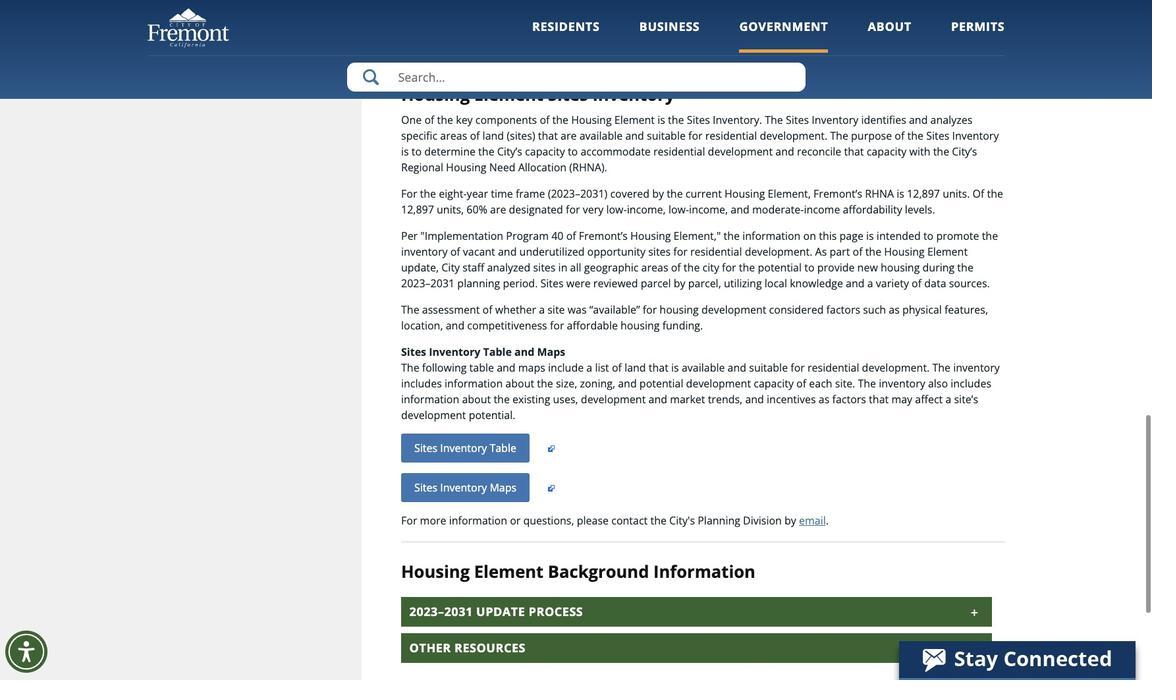 Task type: describe. For each thing, give the bounding box(es) containing it.
also
[[929, 376, 948, 391]]

a inside the assessment of whether a site was "available" for housing development considered factors such as physical features, location, and competitiveness for affordable housing funding.
[[539, 303, 545, 317]]

land inside sites inventory table and maps the following table and maps include a list of land that is available and suitable for residential development. the inventory includes information about the size, zoning, and potential development capacity of each site. the inventory also includes information about the existing uses, development and market trends, and incentives as factors that may affect a site's development potential.
[[625, 361, 646, 375]]

development up sites inventory table
[[401, 408, 466, 423]]

may
[[892, 392, 913, 407]]

sites down analyzes
[[927, 129, 950, 143]]

in
[[559, 260, 568, 275]]

inventory inside "sites inventory maps" link
[[440, 481, 487, 495]]

the right site.
[[858, 376, 877, 391]]

inventory inside sites inventory table link
[[440, 441, 487, 456]]

inventory down analyzes
[[953, 129, 999, 143]]

the right element," at top
[[724, 229, 740, 243]]

zoning,
[[580, 376, 616, 391]]

incentives
[[767, 392, 816, 407]]

element inside per "implementation program 40 of fremont's housing element," the information on this page is intended to promote the inventory of vacant and underutilized opportunity sites for residential development. as part of the housing element update, city staff analyzed sites in all geographic areas of the city for the potential to provide new housing during the 2023–2031 planning period. sites were reviewed parcel by parcel, utilizing local knowledge and a variety of data sources.
[[928, 245, 968, 259]]

and left reconcile
[[776, 144, 795, 159]]

the right of
[[988, 187, 1004, 201]]

the up "potential."
[[494, 392, 510, 407]]

is inside sites inventory table and maps the following table and maps include a list of land that is available and suitable for residential development. the inventory includes information about the size, zoning, and potential development capacity of each site. the inventory also includes information about the existing uses, development and market trends, and incentives as factors that may affect a site's development potential.
[[672, 361, 679, 375]]

eight-
[[439, 187, 467, 201]]

process
[[529, 604, 583, 619]]

the left "city's" on the bottom right of page
[[651, 514, 667, 528]]

information down "sites inventory maps" link
[[449, 514, 507, 528]]

permits link
[[952, 18, 1005, 52]]

housing up one
[[401, 83, 470, 106]]

and right zoning,
[[618, 376, 637, 391]]

per "implementation program 40 of fremont's housing element," the information on this page is intended to promote the inventory of vacant and underutilized opportunity sites for residential development. as part of the housing element update, city staff analyzed sites in all geographic areas of the city for the potential to provide new housing during the 2023–2031 planning period. sites were reviewed parcel by parcel, utilizing local knowledge and a variety of data sources.
[[401, 229, 999, 291]]

housing down the determine at the left
[[446, 160, 487, 175]]

2023–2031 inside tab list
[[410, 604, 473, 619]]

sites inventory table link
[[401, 434, 556, 463]]

the down housing element sites inventory
[[553, 113, 569, 127]]

of inside the assessment of whether a site was "available" for housing development considered factors such as physical features, location, and competitiveness for affordable housing funding.
[[483, 303, 493, 317]]

residential inside sites inventory table and maps the following table and maps include a list of land that is available and suitable for residential development. the inventory includes information about the size, zoning, and potential development capacity of each site. the inventory also includes information about the existing uses, development and market trends, and incentives as factors that may affect a site's development potential.
[[808, 361, 860, 375]]

fremont's inside the for the eight-year time frame (2023–2031) covered by the current housing element, fremont's rhna is 12,897 units. of the 12,897 units, 60% are designated for very low-income, low-income, and moderate-income affordability levels.
[[814, 187, 863, 201]]

the left current
[[667, 187, 683, 201]]

business
[[640, 18, 700, 34]]

regional
[[401, 160, 444, 175]]

new
[[858, 260, 878, 275]]

sites up sites inventory maps
[[415, 441, 438, 456]]

sites down residents link
[[548, 83, 588, 106]]

that left may
[[869, 392, 889, 407]]

city
[[442, 260, 460, 275]]

2 horizontal spatial inventory
[[954, 361, 1000, 375]]

of down key
[[470, 129, 480, 143]]

2 horizontal spatial by
[[785, 514, 797, 528]]

development. inside one of the key components of the housing element is the sites inventory. the sites inventory identifies and analyzes specific areas of land (sites) that are available and suitable for residential development. the purpose of the sites inventory is to determine the city's capacity to accommodate residential development and reconcile that capacity with the city's regional housing need allocation (rhna).
[[760, 129, 828, 143]]

of down page
[[853, 245, 863, 259]]

residential inside per "implementation program 40 of fremont's housing element," the information on this page is intended to promote the inventory of vacant and underutilized opportunity sites for residential development. as part of the housing element update, city staff analyzed sites in all geographic areas of the city for the potential to provide new housing during the 2023–2031 planning period. sites were reviewed parcel by parcel, utilizing local knowledge and a variety of data sources.
[[691, 245, 742, 259]]

sites left the inventory.
[[687, 113, 710, 127]]

specific
[[401, 129, 438, 143]]

considered
[[770, 303, 824, 317]]

to down specific
[[412, 144, 422, 159]]

information down following
[[401, 392, 460, 407]]

2 low- from the left
[[669, 202, 689, 217]]

features,
[[945, 303, 989, 317]]

the right promote
[[982, 229, 999, 243]]

all
[[571, 260, 582, 275]]

the down maps
[[537, 376, 554, 391]]

for right city
[[722, 260, 737, 275]]

inventory inside sites inventory table and maps the following table and maps include a list of land that is available and suitable for residential development. the inventory includes information about the size, zoning, and potential development capacity of each site. the inventory also includes information about the existing uses, development and market trends, and incentives as factors that may affect a site's development potential.
[[429, 345, 481, 359]]

division
[[744, 514, 782, 528]]

element inside one of the key components of the housing element is the sites inventory. the sites inventory identifies and analyzes specific areas of land (sites) that are available and suitable for residential development. the purpose of the sites inventory is to determine the city's capacity to accommodate residential development and reconcile that capacity with the city's regional housing need allocation (rhna).
[[615, 113, 655, 127]]

and up with
[[909, 113, 928, 127]]

for the eight-year time frame (2023–2031) covered by the current housing element, fremont's rhna is 12,897 units. of the 12,897 units, 60% are designated for very low-income, low-income, and moderate-income affordability levels.
[[401, 187, 1004, 217]]

potential inside sites inventory table and maps the following table and maps include a list of land that is available and suitable for residential development. the inventory includes information about the size, zoning, and potential development capacity of each site. the inventory also includes information about the existing uses, development and market trends, and incentives as factors that may affect a site's development potential.
[[640, 376, 684, 391]]

following
[[422, 361, 467, 375]]

0 horizontal spatial capacity
[[525, 144, 565, 159]]

please
[[577, 514, 609, 528]]

other resources
[[410, 640, 526, 656]]

are inside the for the eight-year time frame (2023–2031) covered by the current housing element, fremont's rhna is 12,897 units. of the 12,897 units, 60% are designated for very low-income, low-income, and moderate-income affordability levels.
[[490, 202, 506, 217]]

during
[[923, 260, 955, 275]]

city
[[703, 260, 720, 275]]

one
[[401, 113, 422, 127]]

the left the inventory.
[[668, 113, 684, 127]]

of up 'city'
[[451, 245, 460, 259]]

the up utilizing at the top of page
[[739, 260, 756, 275]]

government link
[[740, 18, 829, 52]]

time
[[491, 187, 513, 201]]

variety
[[876, 276, 910, 291]]

housing element sites inventory
[[401, 83, 675, 106]]

housing element background information
[[401, 560, 756, 583]]

local
[[765, 276, 788, 291]]

is inside per "implementation program 40 of fremont's housing element," the information on this page is intended to promote the inventory of vacant and underutilized opportunity sites for residential development. as part of the housing element update, city staff analyzed sites in all geographic areas of the city for the potential to provide new housing during the 2023–2031 planning period. sites were reviewed parcel by parcel, utilizing local knowledge and a variety of data sources.
[[867, 229, 874, 243]]

inventory up accommodate
[[593, 83, 675, 106]]

and left market
[[649, 392, 668, 407]]

element up update at left
[[474, 560, 544, 583]]

factors inside sites inventory table and maps the following table and maps include a list of land that is available and suitable for residential development. the inventory includes information about the size, zoning, and potential development capacity of each site. the inventory also includes information about the existing uses, development and market trends, and incentives as factors that may affect a site's development potential.
[[833, 392, 867, 407]]

and right trends,
[[746, 392, 764, 407]]

40
[[552, 229, 564, 243]]

staff
[[463, 260, 485, 275]]

housing down intended
[[885, 245, 925, 259]]

contact
[[612, 514, 648, 528]]

0 vertical spatial about
[[506, 376, 535, 391]]

data
[[925, 276, 947, 291]]

a inside per "implementation program 40 of fremont's housing element," the information on this page is intended to promote the inventory of vacant and underutilized opportunity sites for residential development. as part of the housing element update, city staff analyzed sites in all geographic areas of the city for the potential to provide new housing during the 2023–2031 planning period. sites were reviewed parcel by parcel, utilizing local knowledge and a variety of data sources.
[[868, 276, 874, 291]]

that down purpose
[[845, 144, 864, 159]]

email link
[[799, 514, 826, 528]]

moderate-
[[753, 202, 804, 217]]

one of the key components of the housing element is the sites inventory. the sites inventory identifies and analyzes specific areas of land (sites) that are available and suitable for residential development. the purpose of the sites inventory is to determine the city's capacity to accommodate residential development and reconcile that capacity with the city's regional housing need allocation (rhna).
[[401, 113, 999, 175]]

key
[[456, 113, 473, 127]]

inventory up reconcile
[[812, 113, 859, 127]]

sites up reconcile
[[786, 113, 809, 127]]

0 horizontal spatial about
[[462, 392, 491, 407]]

of down identifies
[[895, 129, 905, 143]]

(rhna).
[[570, 160, 608, 175]]

analyzes
[[931, 113, 973, 127]]

determine
[[425, 144, 476, 159]]

housing right fair
[[487, 5, 527, 19]]

development down zoning,
[[581, 392, 646, 407]]

year
[[467, 187, 488, 201]]

affordable
[[567, 318, 618, 333]]

element,"
[[674, 229, 721, 243]]

of up incentives
[[797, 376, 807, 391]]

that down funding.
[[649, 361, 669, 375]]

that right (sites)
[[538, 129, 558, 143]]

sites inventory table
[[415, 441, 517, 456]]

to down levels.
[[924, 229, 934, 243]]

and up trends,
[[728, 361, 747, 375]]

to up (rhna). at the top of the page
[[568, 144, 578, 159]]

the up also
[[933, 361, 951, 375]]

sites up "more"
[[415, 481, 438, 495]]

reviewed
[[594, 276, 638, 291]]

underutilized
[[520, 245, 585, 259]]

"available"
[[590, 303, 640, 317]]

of
[[973, 187, 985, 201]]

city's
[[670, 514, 695, 528]]

the left city
[[684, 260, 700, 275]]

chapter 7: fair housing assessment link
[[412, 5, 589, 19]]

2023–2031 inside per "implementation program 40 of fremont's housing element," the information on this page is intended to promote the inventory of vacant and underutilized opportunity sites for residential development. as part of the housing element update, city staff analyzed sites in all geographic areas of the city for the potential to provide new housing during the 2023–2031 planning period. sites were reviewed parcel by parcel, utilizing local knowledge and a variety of data sources.
[[401, 276, 455, 291]]

and up accommodate
[[626, 129, 645, 143]]

as inside the assessment of whether a site was "available" for housing development considered factors such as physical features, location, and competitiveness for affordable housing funding.
[[889, 303, 900, 317]]

components
[[476, 113, 537, 127]]

Search text field
[[347, 63, 806, 92]]

1 vertical spatial housing
[[660, 303, 699, 317]]

the up reconcile
[[831, 129, 849, 143]]

of right "40" in the top of the page
[[567, 229, 576, 243]]

and right 'table' in the bottom left of the page
[[497, 361, 516, 375]]

of right one
[[425, 113, 435, 127]]

housing up accommodate
[[572, 113, 612, 127]]

sites inventory maps
[[415, 481, 517, 495]]

information
[[654, 560, 756, 583]]

the up new
[[866, 245, 882, 259]]

geographic
[[584, 260, 639, 275]]

frame
[[516, 187, 545, 201]]

per
[[401, 229, 418, 243]]

and down new
[[846, 276, 865, 291]]

units,
[[437, 202, 464, 217]]

for down element," at top
[[674, 245, 688, 259]]

levels.
[[905, 202, 936, 217]]

maps
[[519, 361, 546, 375]]

list
[[595, 361, 610, 375]]

to up knowledge on the top of page
[[805, 260, 815, 275]]

reconcile
[[797, 144, 842, 159]]

resources
[[455, 640, 526, 656]]

capacity inside sites inventory table and maps the following table and maps include a list of land that is available and suitable for residential development. the inventory includes information about the size, zoning, and potential development capacity of each site. the inventory also includes information about the existing uses, development and market trends, and incentives as factors that may affect a site's development potential.
[[754, 376, 794, 391]]

and up maps
[[515, 345, 535, 359]]

the left eight-
[[420, 187, 436, 201]]

are inside one of the key components of the housing element is the sites inventory. the sites inventory identifies and analyzes specific areas of land (sites) that are available and suitable for residential development. the purpose of the sites inventory is to determine the city's capacity to accommodate residential development and reconcile that capacity with the city's regional housing need allocation (rhna).
[[561, 129, 577, 143]]



Task type: vqa. For each thing, say whether or not it's contained in the screenshot.
land within One of the key components of the Housing Element is the Sites Inventory. The Sites Inventory identifies and analyzes specific areas of land (sites) that are available and suitable for residential development. The purpose of the Sites Inventory is to determine the City's capacity to accommodate residential development and reconcile that capacity with the City's Regional Housing Need Allocation (RHNA).
yes



Task type: locate. For each thing, give the bounding box(es) containing it.
information down 'table' in the bottom left of the page
[[445, 376, 503, 391]]

very
[[583, 202, 604, 217]]

uses,
[[553, 392, 578, 407]]

1 horizontal spatial includes
[[951, 376, 992, 391]]

potential.
[[469, 408, 516, 423]]

0 vertical spatial land
[[483, 129, 504, 143]]

0 vertical spatial 12,897
[[908, 187, 941, 201]]

sites inventory table and maps the following table and maps include a list of land that is available and suitable for residential development. the inventory includes information about the size, zoning, and potential development capacity of each site. the inventory also includes information about the existing uses, development and market trends, and incentives as factors that may affect a site's development potential.
[[401, 345, 1000, 423]]

promote
[[937, 229, 980, 243]]

2 income, from the left
[[689, 202, 728, 217]]

housing down "more"
[[401, 560, 470, 583]]

(2023–2031)
[[548, 187, 608, 201]]

residential up city
[[691, 245, 742, 259]]

.
[[826, 514, 829, 528]]

by left email
[[785, 514, 797, 528]]

0 horizontal spatial are
[[490, 202, 506, 217]]

0 horizontal spatial income,
[[627, 202, 666, 217]]

sources.
[[950, 276, 990, 291]]

for inside the for the eight-year time frame (2023–2031) covered by the current housing element, fremont's rhna is 12,897 units. of the 12,897 units, 60% are designated for very low-income, low-income, and moderate-income affordability levels.
[[566, 202, 580, 217]]

0 vertical spatial factors
[[827, 303, 861, 317]]

1 horizontal spatial maps
[[537, 345, 566, 359]]

tab list containing 2023–2031 update process
[[401, 597, 992, 663]]

development inside the assessment of whether a site was "available" for housing development considered factors such as physical features, location, and competitiveness for affordable housing funding.
[[702, 303, 767, 317]]

background
[[548, 560, 649, 583]]

units.
[[943, 187, 970, 201]]

0 vertical spatial potential
[[758, 260, 802, 275]]

areas inside per "implementation program 40 of fremont's housing element," the information on this page is intended to promote the inventory of vacant and underutilized opportunity sites for residential development. as part of the housing element update, city staff analyzed sites in all geographic areas of the city for the potential to provide new housing during the 2023–2031 planning period. sites were reviewed parcel by parcel, utilizing local knowledge and a variety of data sources.
[[642, 260, 669, 275]]

potential inside per "implementation program 40 of fremont's housing element," the information on this page is intended to promote the inventory of vacant and underutilized opportunity sites for residential development. as part of the housing element update, city staff analyzed sites in all geographic areas of the city for the potential to provide new housing during the 2023–2031 planning period. sites were reviewed parcel by parcel, utilizing local knowledge and a variety of data sources.
[[758, 260, 802, 275]]

about link
[[868, 18, 912, 52]]

of down housing element sites inventory
[[540, 113, 550, 127]]

0 vertical spatial for
[[401, 187, 417, 201]]

1 for from the top
[[401, 187, 417, 201]]

allocation
[[518, 160, 567, 175]]

are
[[561, 129, 577, 143], [490, 202, 506, 217]]

for inside sites inventory table and maps the following table and maps include a list of land that is available and suitable for residential development. the inventory includes information about the size, zoning, and potential development capacity of each site. the inventory also includes information about the existing uses, development and market trends, and incentives as factors that may affect a site's development potential.
[[791, 361, 805, 375]]

table inside sites inventory table and maps the following table and maps include a list of land that is available and suitable for residential development. the inventory includes information about the size, zoning, and potential development capacity of each site. the inventory also includes information about the existing uses, development and market trends, and incentives as factors that may affect a site's development potential.
[[483, 345, 512, 359]]

1 vertical spatial suitable
[[750, 361, 788, 375]]

update
[[477, 604, 526, 619]]

questions,
[[524, 514, 574, 528]]

as
[[889, 303, 900, 317], [819, 392, 830, 407]]

2 vertical spatial by
[[785, 514, 797, 528]]

1 vertical spatial about
[[462, 392, 491, 407]]

maps
[[537, 345, 566, 359], [490, 481, 517, 495]]

designated
[[509, 202, 563, 217]]

by inside per "implementation program 40 of fremont's housing element," the information on this page is intended to promote the inventory of vacant and underutilized opportunity sites for residential development. as part of the housing element update, city staff analyzed sites in all geographic areas of the city for the potential to provide new housing during the 2023–2031 planning period. sites were reviewed parcel by parcel, utilizing local knowledge and a variety of data sources.
[[674, 276, 686, 291]]

city's down analyzes
[[953, 144, 978, 159]]

income,
[[627, 202, 666, 217], [689, 202, 728, 217]]

sites
[[548, 83, 588, 106], [687, 113, 710, 127], [786, 113, 809, 127], [927, 129, 950, 143], [541, 276, 564, 291], [401, 345, 426, 359], [415, 441, 438, 456], [415, 481, 438, 495]]

the up location,
[[401, 303, 420, 317]]

the right with
[[934, 144, 950, 159]]

about up existing
[[506, 376, 535, 391]]

whether
[[495, 303, 537, 317]]

of
[[425, 113, 435, 127], [540, 113, 550, 127], [470, 129, 480, 143], [895, 129, 905, 143], [567, 229, 576, 243], [451, 245, 460, 259], [853, 245, 863, 259], [671, 260, 681, 275], [912, 276, 922, 291], [483, 303, 493, 317], [612, 361, 622, 375], [797, 376, 807, 391]]

such
[[864, 303, 887, 317]]

0 horizontal spatial city's
[[497, 144, 523, 159]]

1 includes from the left
[[401, 376, 442, 391]]

1 vertical spatial fremont's
[[579, 229, 628, 243]]

that
[[538, 129, 558, 143], [845, 144, 864, 159], [649, 361, 669, 375], [869, 392, 889, 407]]

1 horizontal spatial suitable
[[750, 361, 788, 375]]

1 horizontal spatial sites
[[649, 245, 671, 259]]

1 horizontal spatial capacity
[[754, 376, 794, 391]]

0 vertical spatial areas
[[440, 129, 467, 143]]

for
[[689, 129, 703, 143], [566, 202, 580, 217], [674, 245, 688, 259], [722, 260, 737, 275], [643, 303, 657, 317], [550, 318, 564, 333], [791, 361, 805, 375]]

rhna
[[866, 187, 894, 201]]

each
[[810, 376, 833, 391]]

2 horizontal spatial capacity
[[867, 144, 907, 159]]

funding.
[[663, 318, 703, 333]]

income, down covered
[[627, 202, 666, 217]]

about
[[868, 18, 912, 34]]

the left following
[[401, 361, 420, 375]]

sites up parcel
[[649, 245, 671, 259]]

on
[[804, 229, 817, 243]]

0 vertical spatial 2023–2031
[[401, 276, 455, 291]]

maps inside "sites inventory maps" link
[[490, 481, 517, 495]]

of left city
[[671, 260, 681, 275]]

areas up the determine at the left
[[440, 129, 467, 143]]

1 vertical spatial are
[[490, 202, 506, 217]]

suitable
[[647, 129, 686, 143], [750, 361, 788, 375]]

1 horizontal spatial about
[[506, 376, 535, 391]]

capacity up allocation
[[525, 144, 565, 159]]

market
[[670, 392, 706, 407]]

the inside the assessment of whether a site was "available" for housing development considered factors such as physical features, location, and competitiveness for affordable housing funding.
[[401, 303, 420, 317]]

to
[[412, 144, 422, 159], [568, 144, 578, 159], [924, 229, 934, 243], [805, 260, 815, 275]]

suitable inside one of the key components of the housing element is the sites inventory. the sites inventory identifies and analyzes specific areas of land (sites) that are available and suitable for residential development. the purpose of the sites inventory is to determine the city's capacity to accommodate residential development and reconcile that capacity with the city's regional housing need allocation (rhna).
[[647, 129, 686, 143]]

sites down location,
[[401, 345, 426, 359]]

affect
[[916, 392, 943, 407]]

0 vertical spatial available
[[580, 129, 623, 143]]

0 vertical spatial as
[[889, 303, 900, 317]]

intended
[[877, 229, 921, 243]]

the left key
[[437, 113, 453, 127]]

capacity down purpose
[[867, 144, 907, 159]]

1 vertical spatial available
[[682, 361, 725, 375]]

for down "site"
[[550, 318, 564, 333]]

"implementation
[[421, 229, 504, 243]]

0 horizontal spatial land
[[483, 129, 504, 143]]

size,
[[556, 376, 578, 391]]

development. inside per "implementation program 40 of fremont's housing element," the information on this page is intended to promote the inventory of vacant and underutilized opportunity sites for residential development. as part of the housing element update, city staff analyzed sites in all geographic areas of the city for the potential to provide new housing during the 2023–2031 planning period. sites were reviewed parcel by parcel, utilizing local knowledge and a variety of data sources.
[[745, 245, 813, 259]]

0 vertical spatial table
[[483, 345, 512, 359]]

1 vertical spatial table
[[490, 441, 517, 456]]

and inside the assessment of whether a site was "available" for housing development considered factors such as physical features, location, and competitiveness for affordable housing funding.
[[446, 318, 465, 333]]

stay connected image
[[900, 641, 1135, 678]]

by right covered
[[653, 187, 664, 201]]

includes up site's
[[951, 376, 992, 391]]

of right list
[[612, 361, 622, 375]]

purpose
[[852, 129, 893, 143]]

table for sites inventory table and maps the following table and maps include a list of land that is available and suitable for residential development. the inventory includes information about the size, zoning, and potential development capacity of each site. the inventory also includes information about the existing uses, development and market trends, and incentives as factors that may affect a site's development potential.
[[483, 345, 512, 359]]

identifies
[[862, 113, 907, 127]]

available inside sites inventory table and maps the following table and maps include a list of land that is available and suitable for residential development. the inventory includes information about the size, zoning, and potential development capacity of each site. the inventory also includes information about the existing uses, development and market trends, and incentives as factors that may affect a site's development potential.
[[682, 361, 725, 375]]

60%
[[467, 202, 488, 217]]

low- down covered
[[607, 202, 627, 217]]

0 horizontal spatial sites
[[534, 260, 556, 275]]

assessment
[[422, 303, 480, 317]]

12,897 up levels.
[[908, 187, 941, 201]]

0 horizontal spatial inventory
[[401, 245, 448, 259]]

development. inside sites inventory table and maps the following table and maps include a list of land that is available and suitable for residential development. the inventory includes information about the size, zoning, and potential development capacity of each site. the inventory also includes information about the existing uses, development and market trends, and incentives as factors that may affect a site's development potential.
[[862, 361, 930, 375]]

element,
[[768, 187, 811, 201]]

housing inside the for the eight-year time frame (2023–2031) covered by the current housing element, fremont's rhna is 12,897 units. of the 12,897 units, 60% are designated for very low-income, low-income, and moderate-income affordability levels.
[[725, 187, 765, 201]]

and down the assessment
[[446, 318, 465, 333]]

0 horizontal spatial fremont's
[[579, 229, 628, 243]]

about up "potential."
[[462, 392, 491, 407]]

tab list
[[401, 597, 992, 663]]

covered
[[611, 187, 650, 201]]

more
[[420, 514, 447, 528]]

includes down following
[[401, 376, 442, 391]]

housing up the variety
[[881, 260, 920, 275]]

12,897 up per
[[401, 202, 434, 217]]

0 horizontal spatial 12,897
[[401, 202, 434, 217]]

land inside one of the key components of the housing element is the sites inventory. the sites inventory identifies and analyzes specific areas of land (sites) that are available and suitable for residential development. the purpose of the sites inventory is to determine the city's capacity to accommodate residential development and reconcile that capacity with the city's regional housing need allocation (rhna).
[[483, 129, 504, 143]]

1 vertical spatial land
[[625, 361, 646, 375]]

were
[[567, 276, 591, 291]]

residential up site.
[[808, 361, 860, 375]]

housing up opportunity
[[631, 229, 671, 243]]

2023–2031 update process
[[410, 604, 583, 619]]

a left site's
[[946, 392, 952, 407]]

of left data
[[912, 276, 922, 291]]

1 vertical spatial for
[[401, 514, 417, 528]]

inventory up site's
[[954, 361, 1000, 375]]

0 horizontal spatial suitable
[[647, 129, 686, 143]]

a left list
[[587, 361, 593, 375]]

suitable up incentives
[[750, 361, 788, 375]]

factors
[[827, 303, 861, 317], [833, 392, 867, 407]]

1 income, from the left
[[627, 202, 666, 217]]

2 vertical spatial housing
[[621, 318, 660, 333]]

government
[[740, 18, 829, 34]]

land down components
[[483, 129, 504, 143]]

1 horizontal spatial 12,897
[[908, 187, 941, 201]]

0 vertical spatial by
[[653, 187, 664, 201]]

include
[[548, 361, 584, 375]]

the up need
[[479, 144, 495, 159]]

0 horizontal spatial as
[[819, 392, 830, 407]]

a left "site"
[[539, 303, 545, 317]]

as inside sites inventory table and maps the following table and maps include a list of land that is available and suitable for residential development. the inventory includes information about the size, zoning, and potential development capacity of each site. the inventory also includes information about the existing uses, development and market trends, and incentives as factors that may affect a site's development potential.
[[819, 392, 830, 407]]

0 horizontal spatial maps
[[490, 481, 517, 495]]

inventory down sites inventory table
[[440, 481, 487, 495]]

residential down the inventory.
[[706, 129, 757, 143]]

part
[[830, 245, 850, 259]]

1 vertical spatial as
[[819, 392, 830, 407]]

as down each
[[819, 392, 830, 407]]

0 horizontal spatial by
[[653, 187, 664, 201]]

areas inside one of the key components of the housing element is the sites inventory. the sites inventory identifies and analyzes specific areas of land (sites) that are available and suitable for residential development. the purpose of the sites inventory is to determine the city's capacity to accommodate residential development and reconcile that capacity with the city's regional housing need allocation (rhna).
[[440, 129, 467, 143]]

element up components
[[474, 83, 544, 106]]

table for sites inventory table
[[490, 441, 517, 456]]

are down "time"
[[490, 202, 506, 217]]

available inside one of the key components of the housing element is the sites inventory. the sites inventory identifies and analyzes specific areas of land (sites) that are available and suitable for residential development. the purpose of the sites inventory is to determine the city's capacity to accommodate residential development and reconcile that capacity with the city's regional housing need allocation (rhna).
[[580, 129, 623, 143]]

development. up the local
[[745, 245, 813, 259]]

for more information or questions, please contact the city's planning division by email .
[[401, 514, 829, 528]]

affordability
[[843, 202, 903, 217]]

factors down site.
[[833, 392, 867, 407]]

1 vertical spatial potential
[[640, 376, 684, 391]]

suitable up accommodate
[[647, 129, 686, 143]]

available up market
[[682, 361, 725, 375]]

1 horizontal spatial potential
[[758, 260, 802, 275]]

suitable inside sites inventory table and maps the following table and maps include a list of land that is available and suitable for residential development. the inventory includes information about the size, zoning, and potential development capacity of each site. the inventory also includes information about the existing uses, development and market trends, and incentives as factors that may affect a site's development potential.
[[750, 361, 788, 375]]

1 horizontal spatial as
[[889, 303, 900, 317]]

residents
[[532, 18, 600, 34]]

for down (2023–2031) on the top of the page
[[566, 202, 580, 217]]

1 vertical spatial areas
[[642, 260, 669, 275]]

for inside the for the eight-year time frame (2023–2031) covered by the current housing element, fremont's rhna is 12,897 units. of the 12,897 units, 60% are designated for very low-income, low-income, and moderate-income affordability levels.
[[401, 187, 417, 201]]

0 vertical spatial sites
[[649, 245, 671, 259]]

competitiveness
[[468, 318, 548, 333]]

email
[[799, 514, 826, 528]]

housing inside per "implementation program 40 of fremont's housing element," the information on this page is intended to promote the inventory of vacant and underutilized opportunity sites for residential development. as part of the housing element update, city staff analyzed sites in all geographic areas of the city for the potential to provide new housing during the 2023–2031 planning period. sites were reviewed parcel by parcel, utilizing local knowledge and a variety of data sources.
[[881, 260, 920, 275]]

development inside one of the key components of the housing element is the sites inventory. the sites inventory identifies and analyzes specific areas of land (sites) that are available and suitable for residential development. the purpose of the sites inventory is to determine the city's capacity to accommodate residential development and reconcile that capacity with the city's regional housing need allocation (rhna).
[[708, 144, 773, 159]]

inventory inside per "implementation program 40 of fremont's housing element," the information on this page is intended to promote the inventory of vacant and underutilized opportunity sites for residential development. as part of the housing element update, city staff analyzed sites in all geographic areas of the city for the potential to provide new housing during the 2023–2031 planning period. sites were reviewed parcel by parcel, utilizing local knowledge and a variety of data sources.
[[401, 245, 448, 259]]

0 vertical spatial fremont's
[[814, 187, 863, 201]]

as right "such" at the top
[[889, 303, 900, 317]]

1 horizontal spatial fremont's
[[814, 187, 863, 201]]

and up 'analyzed'
[[498, 245, 517, 259]]

location,
[[401, 318, 443, 333]]

1 vertical spatial development.
[[745, 245, 813, 259]]

was
[[568, 303, 587, 317]]

2 vertical spatial inventory
[[879, 376, 926, 391]]

for left "more"
[[401, 514, 417, 528]]

utilizing
[[724, 276, 762, 291]]

for for for more information or questions, please contact the city's planning division by email .
[[401, 514, 417, 528]]

2 city's from the left
[[953, 144, 978, 159]]

sites inside per "implementation program 40 of fremont's housing element," the information on this page is intended to promote the inventory of vacant and underutilized opportunity sites for residential development. as part of the housing element update, city staff analyzed sites in all geographic areas of the city for the potential to provide new housing during the 2023–2031 planning period. sites were reviewed parcel by parcel, utilizing local knowledge and a variety of data sources.
[[541, 276, 564, 291]]

1 vertical spatial maps
[[490, 481, 517, 495]]

0 vertical spatial maps
[[537, 345, 566, 359]]

fremont's up opportunity
[[579, 229, 628, 243]]

fremont's up income
[[814, 187, 863, 201]]

capacity up incentives
[[754, 376, 794, 391]]

for down parcel
[[643, 303, 657, 317]]

0 vertical spatial suitable
[[647, 129, 686, 143]]

0 vertical spatial housing
[[881, 260, 920, 275]]

development.
[[760, 129, 828, 143], [745, 245, 813, 259], [862, 361, 930, 375]]

the right the inventory.
[[765, 113, 784, 127]]

0 horizontal spatial low-
[[607, 202, 627, 217]]

page
[[840, 229, 864, 243]]

or
[[510, 514, 521, 528]]

the up with
[[908, 129, 924, 143]]

1 horizontal spatial are
[[561, 129, 577, 143]]

fremont's inside per "implementation program 40 of fremont's housing element," the information on this page is intended to promote the inventory of vacant and underutilized opportunity sites for residential development. as part of the housing element update, city staff analyzed sites in all geographic areas of the city for the potential to provide new housing during the 2023–2031 planning period. sites were reviewed parcel by parcel, utilizing local knowledge and a variety of data sources.
[[579, 229, 628, 243]]

maps inside sites inventory table and maps the following table and maps include a list of land that is available and suitable for residential development. the inventory includes information about the size, zoning, and potential development capacity of each site. the inventory also includes information about the existing uses, development and market trends, and incentives as factors that may affect a site's development potential.
[[537, 345, 566, 359]]

is inside the for the eight-year time frame (2023–2031) covered by the current housing element, fremont's rhna is 12,897 units. of the 12,897 units, 60% are designated for very low-income, low-income, and moderate-income affordability levels.
[[897, 187, 905, 201]]

analyzed
[[487, 260, 531, 275]]

1 horizontal spatial areas
[[642, 260, 669, 275]]

1 horizontal spatial land
[[625, 361, 646, 375]]

development down utilizing at the top of page
[[702, 303, 767, 317]]

2 for from the top
[[401, 514, 417, 528]]

2 includes from the left
[[951, 376, 992, 391]]

1 horizontal spatial inventory
[[879, 376, 926, 391]]

0 vertical spatial inventory
[[401, 245, 448, 259]]

about
[[506, 376, 535, 391], [462, 392, 491, 407]]

the up sources.
[[958, 260, 974, 275]]

by right parcel
[[674, 276, 686, 291]]

table up 'table' in the bottom left of the page
[[483, 345, 512, 359]]

1 vertical spatial by
[[674, 276, 686, 291]]

0 vertical spatial are
[[561, 129, 577, 143]]

parcel
[[641, 276, 671, 291]]

1 horizontal spatial income,
[[689, 202, 728, 217]]

1 vertical spatial 12,897
[[401, 202, 434, 217]]

2 vertical spatial development.
[[862, 361, 930, 375]]

is
[[658, 113, 666, 127], [401, 144, 409, 159], [897, 187, 905, 201], [867, 229, 874, 243], [672, 361, 679, 375]]

and inside the for the eight-year time frame (2023–2031) covered by the current housing element, fremont's rhna is 12,897 units. of the 12,897 units, 60% are designated for very low-income, low-income, and moderate-income affordability levels.
[[731, 202, 750, 217]]

1 city's from the left
[[497, 144, 523, 159]]

1 horizontal spatial available
[[682, 361, 725, 375]]

income, down current
[[689, 202, 728, 217]]

sites down in
[[541, 276, 564, 291]]

sites inside sites inventory table and maps the following table and maps include a list of land that is available and suitable for residential development. the inventory includes information about the size, zoning, and potential development capacity of each site. the inventory also includes information about the existing uses, development and market trends, and incentives as factors that may affect a site's development potential.
[[401, 345, 426, 359]]

inventory
[[401, 245, 448, 259], [954, 361, 1000, 375], [879, 376, 926, 391]]

potential up the local
[[758, 260, 802, 275]]

1 horizontal spatial city's
[[953, 144, 978, 159]]

need
[[489, 160, 516, 175]]

by inside the for the eight-year time frame (2023–2031) covered by the current housing element, fremont's rhna is 12,897 units. of the 12,897 units, 60% are designated for very low-income, low-income, and moderate-income affordability levels.
[[653, 187, 664, 201]]

1 vertical spatial sites
[[534, 260, 556, 275]]

areas
[[440, 129, 467, 143], [642, 260, 669, 275]]

vacant
[[463, 245, 496, 259]]

city's
[[497, 144, 523, 159], [953, 144, 978, 159]]

factors inside the assessment of whether a site was "available" for housing development considered factors such as physical features, location, and competitiveness for affordable housing funding.
[[827, 303, 861, 317]]

for for for the eight-year time frame (2023–2031) covered by the current housing element, fremont's rhna is 12,897 units. of the 12,897 units, 60% are designated for very low-income, low-income, and moderate-income affordability levels.
[[401, 187, 417, 201]]

(sites)
[[507, 129, 536, 143]]

7:
[[454, 5, 463, 19]]

for inside one of the key components of the housing element is the sites inventory. the sites inventory identifies and analyzes specific areas of land (sites) that are available and suitable for residential development. the purpose of the sites inventory is to determine the city's capacity to accommodate residential development and reconcile that capacity with the city's regional housing need allocation (rhna).
[[689, 129, 703, 143]]

1 low- from the left
[[607, 202, 627, 217]]

0 vertical spatial development.
[[760, 129, 828, 143]]

sites down underutilized
[[534, 260, 556, 275]]

0 horizontal spatial areas
[[440, 129, 467, 143]]

0 horizontal spatial includes
[[401, 376, 442, 391]]

and left moderate-
[[731, 202, 750, 217]]

2023–2031 up other
[[410, 604, 473, 619]]

element
[[474, 83, 544, 106], [615, 113, 655, 127], [928, 245, 968, 259], [474, 560, 544, 583]]

1 vertical spatial inventory
[[954, 361, 1000, 375]]

information inside per "implementation program 40 of fremont's housing element," the information on this page is intended to promote the inventory of vacant and underutilized opportunity sites for residential development. as part of the housing element update, city staff analyzed sites in all geographic areas of the city for the potential to provide new housing during the 2023–2031 planning period. sites were reviewed parcel by parcel, utilizing local knowledge and a variety of data sources.
[[743, 229, 801, 243]]

maps up include
[[537, 345, 566, 359]]

chapter
[[412, 5, 452, 19]]

this
[[819, 229, 837, 243]]

residential up current
[[654, 144, 706, 159]]

development up trends,
[[687, 376, 751, 391]]

1 vertical spatial 2023–2031
[[410, 604, 473, 619]]

parcel,
[[689, 276, 722, 291]]

1 vertical spatial factors
[[833, 392, 867, 407]]

1 horizontal spatial by
[[674, 276, 686, 291]]

1 horizontal spatial low-
[[669, 202, 689, 217]]

0 horizontal spatial available
[[580, 129, 623, 143]]

0 horizontal spatial potential
[[640, 376, 684, 391]]



